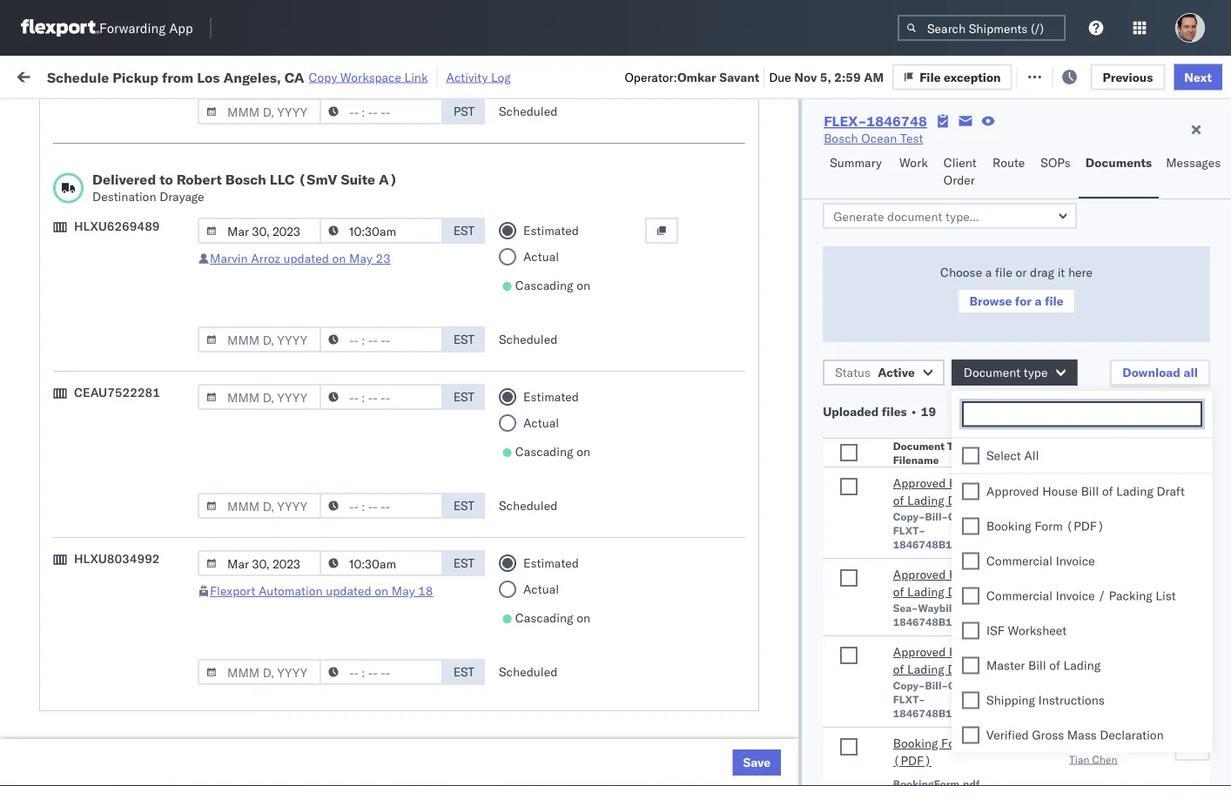 Task type: describe. For each thing, give the bounding box(es) containing it.
messages button
[[1159, 147, 1230, 199]]

(pdf) inside "list box"
[[1066, 518, 1104, 534]]

chen
[[1092, 753, 1117, 766]]

lading down the 1846748b1071626.pdf
[[907, 662, 944, 677]]

5 fcl from the top
[[572, 366, 594, 381]]

of up shipping instructions
[[1049, 658, 1060, 673]]

am up 2:00 am est, nov 9, 2022
[[310, 328, 330, 343]]

updated for arroz
[[283, 251, 329, 266]]

2 est from the top
[[453, 332, 475, 347]]

Search Work text field
[[646, 62, 836, 88]]

am right 9:00
[[310, 519, 330, 535]]

flex-1889466 for 9:00 am est, dec 24, 2022
[[961, 519, 1052, 535]]

1 jan 6, 2023 linjia test from the top
[[1069, 475, 1135, 505]]

4 schedule pickup from los angeles, ca button from the top
[[40, 547, 247, 584]]

2 lhuu7894563, uetu52384 from the top
[[1073, 442, 1231, 458]]

bosch inside bosch ocean test link
[[824, 131, 858, 146]]

workspace
[[340, 69, 401, 84]]

bill down select
[[988, 475, 1006, 491]]

form inside booking form (pdf)
[[941, 736, 970, 751]]

link
[[404, 69, 428, 84]]

2022 for confirm delivery button
[[410, 519, 440, 535]]

24, inside feb 24, 2023 tian chen
[[1093, 736, 1112, 751]]

9 fcl from the top
[[572, 596, 594, 611]]

am right 3:00 on the left top of page
[[310, 175, 330, 190]]

flex id button
[[925, 138, 1047, 156]]

activity log button
[[446, 66, 511, 88]]

type
[[1024, 365, 1048, 380]]

2130387 for 11:30 pm est, jan 23, 2023
[[999, 596, 1052, 611]]

1 linjia from the top
[[1069, 492, 1095, 505]]

4 hlxu62694 from the top
[[1165, 327, 1231, 343]]

3:00 am edt, aug 19, 2022
[[280, 175, 441, 190]]

jan up the abcd1234560
[[1069, 644, 1087, 660]]

18
[[418, 583, 433, 599]]

booking form (pdf) link
[[893, 735, 1010, 770]]

schedule delivery appointment link for fourth schedule delivery appointment button from the bottom
[[40, 211, 214, 229]]

jan down user
[[1069, 475, 1087, 491]]

at
[[365, 67, 375, 83]]

jan left 28,
[[369, 711, 388, 726]]

2 ocean fcl from the top
[[533, 251, 594, 266]]

name
[[677, 142, 705, 155]]

cascading on for flexport automation updated on may 18
[[515, 610, 590, 626]]

file up "flex-1846748" link
[[920, 69, 941, 84]]

2:59 am est, dec 14, 2022
[[280, 404, 440, 420]]

2 abcdef from the top
[[1186, 443, 1231, 458]]

house inside "list box"
[[1042, 484, 1078, 499]]

schedule for fourth schedule delivery appointment button from the bottom
[[40, 212, 92, 227]]

upload customs clearance documents for 2:00
[[40, 357, 191, 389]]

resize handle column header for client name
[[730, 135, 750, 786]]

7:00
[[280, 481, 307, 496]]

schedule pickup from rotterdam, netherlands button
[[40, 624, 247, 660]]

estimated for flexport automation updated on may 18
[[523, 555, 579, 571]]

document type / filename
[[893, 439, 980, 466]]

house for 1st approved house bill of lading draft link from the bottom of the page
[[949, 644, 984, 660]]

schedule delivery appointment link for third schedule delivery appointment button
[[40, 441, 214, 458]]

ca for 1st schedule pickup from los angeles, ca link
[[40, 259, 57, 274]]

4 schedule pickup from los angeles, ca link from the top
[[40, 547, 247, 582]]

9:00
[[280, 519, 307, 535]]

2:59 down 3:00 on the left top of page
[[280, 213, 307, 228]]

19
[[921, 404, 936, 419]]

1 edt, from the top
[[333, 175, 360, 190]]

delivery up the confirm pickup from los angeles, ca
[[95, 442, 139, 457]]

shipping
[[986, 693, 1035, 708]]

flex-1889466 for 7:00 pm est, dec 23, 2022
[[961, 481, 1052, 496]]

aug
[[363, 175, 386, 190]]

2 6, from the top
[[1091, 644, 1102, 660]]

summary
[[830, 155, 882, 170]]

choose a file or drag it here
[[940, 265, 1093, 280]]

upload for 2:00
[[40, 357, 80, 372]]

2:59 am est, jan 13, 2023
[[280, 558, 437, 573]]

approved up 'sea-'
[[893, 567, 946, 582]]

file inside button
[[1045, 293, 1064, 309]]

flxt- for 1st approved house bill of lading draft link from the top
[[893, 524, 925, 537]]

am down (smv
[[310, 213, 330, 228]]

3 ceau7522281, from the top
[[1073, 289, 1162, 304]]

list
[[1156, 588, 1176, 603]]

isf
[[986, 623, 1005, 638]]

2 integration test account - karl lagerfeld from the top
[[759, 634, 986, 650]]

flexport. image
[[21, 19, 99, 37]]

3 integration test account - karl lagerfeld from the top
[[759, 711, 986, 726]]

verified gross mass declaration
[[986, 727, 1164, 743]]

1 6, from the top
[[1091, 475, 1102, 491]]

mmm d, yyyy text field for third -- : -- -- text field from the top of the page
[[198, 493, 321, 519]]

client name button
[[637, 138, 733, 156]]

message
[[253, 67, 301, 83]]

worksheet
[[1008, 623, 1067, 638]]

import work
[[147, 67, 219, 83]]

flxt- for 1st approved house bill of lading draft link from the bottom of the page
[[893, 693, 925, 706]]

approved house bill of lading draft down the 1846748b1071626.pdf
[[893, 644, 1006, 677]]

bill down isf
[[988, 644, 1006, 660]]

14,
[[388, 404, 407, 420]]

am up flexport automation updated on may 18 button
[[310, 558, 330, 573]]

2 uetu52384 from the top
[[1166, 442, 1231, 458]]

9 ocean fcl from the top
[[533, 596, 594, 611]]

2 -- : -- -- text field from the top
[[320, 384, 443, 410]]

schedule delivery appointment link for fourth schedule delivery appointment button from the top
[[40, 594, 214, 612]]

track
[[462, 67, 490, 83]]

status active
[[835, 365, 915, 380]]

9:00 am est, dec 24, 2022
[[280, 519, 440, 535]]

2 jan 6, 2023 linjia test from the top
[[1069, 644, 1135, 674]]

2 cascading from the top
[[515, 444, 573, 459]]

pm for 11:30 pm est, jan 28, 2023
[[317, 711, 336, 726]]

message (0)
[[253, 67, 324, 83]]

messages
[[1166, 155, 1221, 170]]

document type
[[964, 365, 1048, 380]]

0 vertical spatial a
[[985, 265, 992, 280]]

1 schedule delivery appointment button from the top
[[40, 211, 214, 230]]

timestamp / user
[[1069, 439, 1121, 466]]

of down timestamp / user
[[1102, 484, 1113, 499]]

2130387 for 11:30 pm est, jan 28, 2023
[[999, 711, 1052, 726]]

1 schedule pickup from los angeles, ca link from the top
[[40, 241, 247, 276]]

(smv
[[298, 171, 337, 188]]

3 hlxu62694 from the top
[[1165, 289, 1231, 304]]

mbl/maw
[[1186, 142, 1231, 155]]

angeles, for first schedule pickup from los angeles, ca link from the bottom
[[187, 663, 235, 678]]

copy workspace link button
[[309, 69, 428, 84]]

2023 right 28,
[[413, 711, 443, 726]]

est, for 7:00 pm est, dec 23, 2022
[[332, 481, 358, 496]]

invoice for commercial invoice
[[1056, 553, 1095, 569]]

lhuu7894563, for 2:59 am est, dec 14, 2022
[[1073, 404, 1163, 419]]

jan left 13,
[[362, 558, 381, 573]]

2 -- : -- -- text field from the top
[[320, 326, 443, 353]]

ymluw2
[[1186, 175, 1231, 190]]

zimu304
[[1186, 749, 1231, 764]]

select
[[986, 448, 1021, 463]]

client for client name
[[646, 142, 674, 155]]

0 horizontal spatial 9,
[[388, 366, 399, 381]]

1 scheduled from the top
[[499, 104, 558, 119]]

6 fcl from the top
[[572, 404, 594, 420]]

772
[[339, 67, 361, 83]]

flxt- inside sea-waybill-flxt- 1846748b1071626.pdf
[[962, 601, 994, 614]]

1662119
[[999, 673, 1052, 688]]

2 flex-1889466 from the top
[[961, 443, 1052, 458]]

mmm d, yyyy text field for fourth -- : -- -- text field from the bottom of the page
[[198, 384, 321, 410]]

resize handle column header for container numbers
[[1156, 135, 1177, 786]]

3 fcl from the top
[[572, 289, 594, 305]]

3 schedule pickup from los angeles, ca button from the top
[[40, 394, 247, 431]]

2023 right 25,
[[406, 673, 437, 688]]

1846748 for fourth schedule delivery appointment button from the bottom
[[999, 213, 1052, 228]]

draft inside "list box"
[[1157, 484, 1185, 499]]

from up the work,
[[162, 68, 194, 86]]

est, for 2:59 am est, jan 13, 2023
[[333, 558, 359, 573]]

2 vertical spatial flexport
[[210, 583, 255, 599]]

rotterdam,
[[164, 625, 226, 640]]

2022 for second schedule pickup from los angeles, ca button from the top
[[403, 328, 433, 343]]

1660288
[[999, 175, 1052, 190]]

2 mmm d, yyyy text field from the top
[[198, 326, 321, 353]]

/ inside timestamp / user
[[1069, 453, 1076, 466]]

los for 'confirm pickup from los angeles, ca' link
[[157, 471, 177, 487]]

schedule pickup from los angeles, ca copy workspace link
[[47, 68, 428, 86]]

pickup for 4th schedule pickup from los angeles, ca link from the bottom
[[95, 318, 132, 333]]

activity log
[[446, 69, 511, 84]]

4 ceau7522281, from the top
[[1073, 327, 1162, 343]]

import work button
[[147, 67, 219, 83]]

11:30 for 11:30 pm est, jan 23, 2023
[[280, 596, 314, 611]]

2023 down 2:59 am est, jan 13, 2023
[[413, 596, 443, 611]]

7 fcl from the top
[[572, 443, 594, 458]]

abcdef for 2:59 am est, dec 14, 2022
[[1186, 404, 1231, 420]]

angeles, for third schedule pickup from los angeles, ca link from the bottom of the page
[[187, 395, 235, 410]]

schedule delivery appointment for fourth schedule delivery appointment button from the top
[[40, 595, 214, 610]]

2023 down timestamp / user button
[[1105, 475, 1135, 491]]

10 ocean fcl from the top
[[533, 673, 594, 688]]

3 ceau7522281, hlxu62694 from the top
[[1073, 289, 1231, 304]]

3 schedule delivery appointment button from the top
[[40, 441, 214, 460]]

dec for 24,
[[362, 519, 385, 535]]

2 2130387 from the top
[[999, 634, 1052, 650]]

2:00
[[280, 366, 307, 381]]

2 approved house bill of lading draft link from the top
[[893, 566, 1010, 601]]

2023 inside "jan 9, 2023 alexa demo"
[[1105, 567, 1135, 582]]

4 lagerfeld from the top
[[934, 749, 986, 764]]

2022 for the confirm pickup from los angeles, ca button
[[409, 481, 439, 496]]

omkar
[[677, 69, 716, 84]]

demo for --
[[695, 175, 727, 190]]

2022 for third schedule pickup from los angeles, ca button from the bottom of the page
[[410, 404, 440, 420]]

2 maeu94 from the top
[[1186, 634, 1231, 650]]

2 karl from the top
[[908, 634, 931, 650]]

pm for 7:00 pm est, dec 23, 2022
[[310, 481, 329, 496]]

resize handle column header for workitem
[[249, 135, 270, 786]]

1 approved house bill of lading draft link from the top
[[893, 475, 1010, 509]]

drayage
[[159, 189, 204, 204]]

11 ocean fcl from the top
[[533, 711, 594, 726]]

delivery down hlxu6269489
[[95, 289, 139, 304]]

booking inside "list box"
[[986, 518, 1031, 534]]

draft for 2nd approved house bill of lading draft link from the bottom of the page
[[948, 584, 976, 599]]

document for document type
[[964, 365, 1021, 380]]

work button
[[892, 147, 937, 199]]

2 lhuu7894563, from the top
[[1073, 442, 1163, 458]]

delivered
[[92, 171, 156, 188]]

bill up isf
[[988, 567, 1006, 582]]

appointment for fourth schedule delivery appointment button from the top
[[143, 595, 214, 610]]

lading down timestamp / user button
[[1116, 484, 1153, 499]]

maeu94 for 11:30 pm est, jan 28, 2023
[[1186, 711, 1231, 726]]

maeu97
[[1186, 558, 1231, 573]]

4 fcl from the top
[[572, 328, 594, 343]]

2130384
[[999, 749, 1052, 764]]

2 ceau7522281, from the top
[[1073, 251, 1162, 266]]

from for schedule pickup from rotterdam, netherlands link
[[135, 625, 161, 640]]

2 integration from the top
[[759, 634, 819, 650]]

id
[[956, 142, 966, 155]]

mmm d, yyyy text field for arroz
[[198, 218, 321, 244]]

shipping instructions
[[986, 693, 1105, 708]]

list box containing select all
[[952, 438, 1213, 753]]

am up 11:30 pm est, jan 28, 2023
[[310, 673, 330, 688]]

flexport for --
[[646, 175, 692, 190]]

commercial invoice / packing list
[[986, 588, 1176, 603]]

lading up waybill-
[[907, 584, 944, 599]]

order
[[944, 172, 975, 188]]

25,
[[384, 673, 403, 688]]

status
[[835, 365, 871, 380]]

client order button
[[937, 147, 986, 199]]

lading up instructions
[[1064, 658, 1101, 673]]

est, for 2:59 am est, dec 14, 2022
[[333, 404, 359, 420]]

filtered
[[17, 107, 60, 122]]

3 edt, from the top
[[333, 251, 360, 266]]

--
[[759, 175, 774, 190]]

am up "flex-1846748" link
[[864, 69, 884, 84]]

robert
[[176, 171, 222, 188]]

flex id
[[933, 142, 966, 155]]

clearance for 3:00 am edt, aug 19, 2022
[[135, 165, 191, 180]]

1 copy- from the top
[[893, 510, 925, 523]]

delivery for 9:00
[[88, 518, 132, 534]]

2 estimated from the top
[[523, 389, 579, 404]]

pickup for 2nd schedule pickup from los angeles, ca link from the bottom of the page
[[95, 548, 132, 563]]

:
[[401, 108, 404, 121]]

1846748 for the upload customs clearance documents "button" related to 2:00 am est, nov 9, 2022
[[999, 366, 1052, 381]]

sops
[[1041, 155, 1071, 170]]

jan down 13,
[[369, 596, 388, 611]]

4 karl from the top
[[908, 749, 931, 764]]

arroz
[[251, 251, 280, 266]]

my
[[17, 63, 45, 87]]

1 account from the top
[[849, 596, 895, 611]]

1 fcl from the top
[[572, 213, 594, 228]]

lhuu7894563, for 7:00 pm est, dec 23, 2022
[[1073, 481, 1163, 496]]

forwarding app
[[99, 20, 193, 36]]

from for 'confirm pickup from los angeles, ca' link
[[128, 471, 154, 487]]

mmm d, yyyy text field for automation
[[198, 550, 321, 576]]

1 1846748b1022902.pdf from the top
[[893, 538, 1011, 551]]

0 vertical spatial file
[[995, 265, 1012, 280]]

timestamp / user button
[[1066, 435, 1140, 467]]

hlxu6269489
[[74, 219, 160, 234]]

2023 up the abcd1234560
[[1105, 644, 1135, 660]]

1846748 for second schedule pickup from los angeles, ca button from the top
[[999, 328, 1052, 343]]

approved inside "list box"
[[986, 484, 1039, 499]]

5 est from the top
[[453, 555, 475, 571]]

0 horizontal spatial 24,
[[388, 519, 407, 535]]

vandelay
[[759, 673, 809, 688]]

dec for 23,
[[361, 481, 384, 496]]

4 integration from the top
[[759, 749, 819, 764]]

2 fcl from the top
[[572, 251, 594, 266]]

9, inside "jan 9, 2023 alexa demo"
[[1091, 567, 1102, 582]]

3 lagerfeld from the top
[[934, 711, 986, 726]]

1 lagerfeld from the top
[[934, 596, 986, 611]]

2022 for the upload customs clearance documents "button" associated with 3:00 am edt, aug 19, 2022
[[411, 175, 441, 190]]

approved down the filename at right
[[893, 475, 946, 491]]

previous
[[1103, 69, 1153, 84]]

for for browse
[[1015, 293, 1032, 309]]

forwarding
[[99, 20, 166, 36]]

Generate document type... text field
[[823, 203, 1077, 229]]

confirm pickup from los angeles, ca
[[40, 471, 228, 504]]

schedule pickup from los angeles, ca for first schedule pickup from los angeles, ca link from the bottom
[[40, 663, 235, 696]]

4 ocean fcl from the top
[[533, 328, 594, 343]]

1 hlxu62694 from the top
[[1165, 212, 1231, 228]]

1 -- : -- -- text field from the top
[[320, 218, 443, 244]]

7 ocean fcl from the top
[[533, 443, 594, 458]]

2 schedule delivery appointment button from the top
[[40, 288, 214, 307]]

documents inside documents button
[[1086, 155, 1152, 170]]

schedule for fourth schedule pickup from los angeles, ca button from the top
[[40, 548, 92, 563]]

2023 up 18
[[406, 558, 437, 573]]

2 ceau7522281, hlxu62694 from the top
[[1073, 251, 1231, 266]]

summary button
[[823, 147, 892, 199]]

11 fcl from the top
[[572, 711, 594, 726]]

lading- for 1st approved house bill of lading draft link from the bottom of the page
[[967, 679, 1007, 692]]

risk
[[379, 67, 399, 83]]

approved house bill of lading draft down document type / filename
[[893, 475, 1006, 508]]

flex-1893174
[[961, 558, 1052, 573]]

for for ready
[[166, 108, 180, 121]]

3 clearance from the top
[[135, 701, 191, 717]]

am down 2:00 am est, nov 9, 2022
[[310, 404, 330, 420]]

2 schedule pickup from los angeles, ca button from the top
[[40, 317, 247, 354]]

3 karl from the top
[[908, 711, 931, 726]]

instructions
[[1038, 693, 1105, 708]]

1 2:59 am edt, nov 5, 2022 from the top
[[280, 213, 433, 228]]

app
[[169, 20, 193, 36]]

ca for 'confirm pickup from los angeles, ca' link
[[40, 489, 57, 504]]

uetu52384 for 7:00 pm est, dec 23, 2022
[[1166, 481, 1231, 496]]

2 actual from the top
[[523, 415, 559, 431]]

3 account from the top
[[849, 711, 895, 726]]

document for document type / filename
[[893, 439, 945, 452]]

6 est from the top
[[453, 664, 475, 680]]

/ for invoice
[[1098, 588, 1106, 603]]

pickup for 'confirm pickup from los angeles, ca' link
[[88, 471, 125, 487]]

updated for automation
[[326, 583, 371, 599]]

may for 18
[[392, 583, 415, 599]]

form inside "list box"
[[1035, 518, 1063, 534]]

may for 23
[[349, 251, 372, 266]]

3 upload customs clearance documents link from the top
[[40, 700, 247, 735]]

4 test123 from the top
[[1186, 366, 1231, 381]]



Task type: vqa. For each thing, say whether or not it's contained in the screenshot.
Schedule Delivery Appointment link for 4th SCHEDULE DELIVERY APPOINTMENT button Schedule Delivery Appointment
yes



Task type: locate. For each thing, give the bounding box(es) containing it.
1 cascading on from the top
[[515, 278, 590, 293]]

2:59 right arroz
[[280, 251, 307, 266]]

2 vertical spatial flxt-
[[893, 693, 925, 706]]

24,
[[388, 519, 407, 535], [1093, 736, 1112, 751]]

file exception
[[934, 67, 1016, 83], [920, 69, 1001, 84]]

1 horizontal spatial a
[[1035, 293, 1042, 309]]

2022 right 14,
[[410, 404, 440, 420]]

11:30 down 2:59 am est, jan 25, 2023
[[280, 711, 314, 726]]

appointment for fourth schedule delivery appointment button from the bottom
[[143, 212, 214, 227]]

1 vertical spatial cascading
[[515, 444, 573, 459]]

schedule pickup from los angeles, ca button down schedule pickup from rotterdam, netherlands button on the left bottom of the page
[[40, 662, 247, 699]]

schedule delivery appointment link for 3rd schedule delivery appointment button from the bottom
[[40, 288, 214, 305]]

24, up 13,
[[388, 519, 407, 535]]

0 vertical spatial upload customs clearance documents link
[[40, 164, 247, 199]]

next
[[1184, 69, 1212, 84]]

4 mmm d, yyyy text field from the top
[[198, 493, 321, 519]]

1 customs from the top
[[83, 165, 132, 180]]

edt, left aug
[[333, 175, 360, 190]]

client left name
[[646, 142, 674, 155]]

pickup for 1st schedule pickup from los angeles, ca link
[[95, 242, 132, 257]]

los for 1st schedule pickup from los angeles, ca link
[[164, 242, 184, 257]]

3:00
[[280, 175, 307, 190]]

automation
[[259, 583, 323, 599]]

mmm d, yyyy text field up arroz
[[198, 218, 321, 244]]

2:00 am est, nov 9, 2022
[[280, 366, 432, 381]]

jan 6, 2023 linjia test down user
[[1069, 475, 1135, 505]]

2:59 up "flex-1846748" link
[[834, 69, 861, 84]]

1 vertical spatial booking
[[893, 736, 938, 751]]

from inside schedule pickup from rotterdam, netherlands
[[135, 625, 161, 640]]

abcdef for 7:00 pm est, dec 23, 2022
[[1186, 481, 1231, 496]]

from inside the confirm pickup from los angeles, ca
[[128, 471, 154, 487]]

flxt-
[[893, 524, 925, 537], [962, 601, 994, 614], [893, 693, 925, 706]]

commercial for commercial invoice
[[986, 553, 1053, 569]]

house down the document type / filename button
[[949, 475, 984, 491]]

deadline button
[[272, 138, 446, 156]]

MMM D, YYYY text field
[[198, 218, 321, 244], [198, 550, 321, 576], [198, 659, 321, 685]]

approved house bill of lading draft inside "list box"
[[986, 484, 1185, 499]]

0 vertical spatial 2:59 am edt, nov 5, 2022
[[280, 213, 433, 228]]

-- : -- -- text field
[[320, 98, 443, 125], [320, 384, 443, 410], [320, 493, 443, 519], [320, 550, 443, 576], [320, 659, 443, 685]]

2 schedule delivery appointment link from the top
[[40, 288, 214, 305]]

linjia down user
[[1069, 492, 1095, 505]]

1 copy-bill-of-lading- flxt- 1846748b1022902.pdf from the top
[[893, 510, 1011, 551]]

2 edt, from the top
[[333, 213, 360, 228]]

MMM D, YYYY text field
[[198, 98, 321, 125], [198, 326, 321, 353], [198, 384, 321, 410], [198, 493, 321, 519]]

0 vertical spatial pm
[[310, 481, 329, 496]]

savant
[[719, 69, 759, 84]]

1 schedule delivery appointment from the top
[[40, 212, 214, 227]]

0 vertical spatial 9,
[[388, 366, 399, 381]]

1 horizontal spatial file
[[1045, 293, 1064, 309]]

2 vertical spatial dec
[[362, 519, 385, 535]]

1 vertical spatial flexport demo consignee
[[646, 558, 789, 573]]

workitem
[[19, 142, 65, 155]]

dec up 9:00 am est, dec 24, 2022
[[361, 481, 384, 496]]

work inside button
[[899, 155, 928, 170]]

upload down workitem
[[40, 165, 80, 180]]

scheduled for hlxu6269489
[[499, 332, 558, 347]]

0 vertical spatial upload customs clearance documents
[[40, 165, 191, 198]]

upload customs clearance documents for 3:00
[[40, 165, 191, 198]]

house down the 1846748b1071626.pdf
[[949, 644, 984, 660]]

9, up 14,
[[388, 366, 399, 381]]

bosch inside delivered to robert bosch llc (smv suite a) destination drayage
[[225, 171, 266, 188]]

0 vertical spatial 24,
[[388, 519, 407, 535]]

5 resize handle column header from the left
[[730, 135, 750, 786]]

11:30 pm est, jan 23, 2023
[[280, 596, 443, 611]]

flex-1889466 for 2:59 am est, dec 14, 2022
[[961, 404, 1052, 420]]

0 vertical spatial cascading on
[[515, 278, 590, 293]]

2 bill- from the top
[[925, 679, 948, 692]]

confirm delivery link
[[40, 518, 132, 535]]

browse
[[969, 293, 1012, 309]]

from for 2nd schedule pickup from los angeles, ca link from the bottom of the page
[[135, 548, 161, 563]]

marvin arroz updated on may 23 button
[[210, 251, 391, 266]]

document
[[964, 365, 1021, 380], [893, 439, 945, 452]]

0 horizontal spatial a
[[985, 265, 992, 280]]

lagerfeld left 2130384
[[934, 749, 986, 764]]

8 ocean fcl from the top
[[533, 558, 594, 573]]

3 mmm d, yyyy text field from the top
[[198, 659, 321, 685]]

1889466 for 9:00 am est, dec 24, 2022
[[999, 519, 1052, 535]]

est, up 11:30 pm est, jan 28, 2023
[[333, 673, 359, 688]]

2 copy- from the top
[[893, 679, 925, 692]]

5 schedule pickup from los angeles, ca link from the top
[[40, 662, 247, 697]]

0 vertical spatial flexport demo consignee
[[646, 175, 789, 190]]

1 vertical spatial for
[[1015, 293, 1032, 309]]

linjia up instructions
[[1069, 661, 1095, 674]]

1 vertical spatial dec
[[361, 481, 384, 496]]

approved down the select all
[[986, 484, 1039, 499]]

1 appointment from the top
[[143, 212, 214, 227]]

resize handle column header for flex id
[[1043, 135, 1064, 786]]

save button
[[733, 750, 781, 776]]

flexport for bookings test consignee
[[646, 558, 692, 573]]

confirm inside the confirm pickup from los angeles, ca
[[40, 471, 85, 487]]

flexport demo consignee for --
[[646, 175, 789, 190]]

1889466 up commercial invoice
[[999, 519, 1052, 535]]

schedule for 3rd schedule delivery appointment button from the bottom
[[40, 289, 92, 304]]

due nov 5, 2:59 am
[[769, 69, 884, 84]]

gvcu5265864 for 11:30 pm est, jan 23, 2023
[[1073, 596, 1158, 611]]

my work
[[17, 63, 95, 87]]

scheduled for ceau7522281
[[499, 498, 558, 513]]

1 vertical spatial estimated
[[523, 389, 579, 404]]

0 vertical spatial work
[[189, 67, 219, 83]]

1 ceau7522281, from the top
[[1073, 212, 1162, 228]]

from down the confirm pickup from los angeles, ca button
[[135, 548, 161, 563]]

-- : -- -- text field
[[320, 218, 443, 244], [320, 326, 443, 353]]

schedule delivery appointment button down destination
[[40, 211, 214, 230]]

0 vertical spatial -- : -- -- text field
[[320, 218, 443, 244]]

2130387 up master bill of lading
[[999, 634, 1052, 650]]

flexport automation updated on may 18
[[210, 583, 433, 599]]

schedule for 1st schedule pickup from los angeles, ca button from the bottom of the page
[[40, 663, 92, 678]]

copy-
[[893, 510, 925, 523], [893, 679, 925, 692]]

in
[[259, 108, 269, 121]]

5 schedule pickup from los angeles, ca button from the top
[[40, 662, 247, 699]]

0 vertical spatial copy-bill-of-lading- flxt- 1846748b1022902.pdf
[[893, 510, 1011, 551]]

0 vertical spatial jan 6, 2023 linjia test
[[1069, 475, 1135, 505]]

0 vertical spatial updated
[[283, 251, 329, 266]]

5 ocean fcl from the top
[[533, 366, 594, 381]]

ceau7522281
[[74, 385, 160, 400]]

0 vertical spatial document
[[964, 365, 1021, 380]]

gross
[[1032, 727, 1064, 743]]

0 vertical spatial booking
[[986, 518, 1031, 534]]

1 vertical spatial actual
[[523, 415, 559, 431]]

clearance down schedule pickup from rotterdam, netherlands button on the left bottom of the page
[[135, 701, 191, 717]]

3 flex-2130387 from the top
[[961, 711, 1052, 726]]

1 vertical spatial a
[[1035, 293, 1042, 309]]

flxt- up isf
[[962, 601, 994, 614]]

ceau7522281, left the all
[[1073, 366, 1162, 381]]

1 vertical spatial booking form (pdf)
[[893, 736, 970, 768]]

0 vertical spatial for
[[166, 108, 180, 121]]

delivery up hlxu8034992
[[88, 518, 132, 534]]

schedule delivery appointment button up schedule pickup from rotterdam, netherlands
[[40, 594, 214, 613]]

invoice for commercial invoice / packing list
[[1056, 588, 1095, 603]]

3 schedule delivery appointment from the top
[[40, 442, 214, 457]]

schedule pickup from los angeles, ca
[[40, 242, 235, 274], [40, 318, 235, 351], [40, 395, 235, 427], [40, 548, 235, 581], [40, 663, 235, 696]]

lhuu7894563, uetu52384 for 2:59 am est, dec 14, 2022
[[1073, 404, 1231, 419]]

delivery up schedule pickup from rotterdam, netherlands
[[95, 595, 139, 610]]

4 schedule pickup from los angeles, ca from the top
[[40, 548, 235, 581]]

3 integration from the top
[[759, 711, 819, 726]]

schedule delivery appointment up schedule pickup from rotterdam, netherlands
[[40, 595, 214, 610]]

a down drag
[[1035, 293, 1042, 309]]

2 vertical spatial maeu94
[[1186, 711, 1231, 726]]

2:59 for 1st schedule pickup from los angeles, ca link
[[280, 251, 307, 266]]

schedule pickup from los angeles, ca for third schedule pickup from los angeles, ca link from the bottom of the page
[[40, 395, 235, 427]]

2 of- from the top
[[948, 679, 967, 692]]

demo for bookings test consignee
[[695, 558, 727, 573]]

4 abcdef from the top
[[1186, 519, 1231, 535]]

1 lading- from the top
[[967, 510, 1007, 523]]

booking form (pdf) inside "list box"
[[986, 518, 1104, 534]]

file down search shipments (/) text box
[[934, 67, 956, 83]]

operator: omkar savant
[[625, 69, 759, 84]]

clearance
[[135, 165, 191, 180], [135, 357, 191, 372], [135, 701, 191, 717]]

23,
[[387, 481, 406, 496], [391, 596, 410, 611]]

alexa
[[1069, 584, 1095, 597]]

1 vertical spatial upload customs clearance documents button
[[40, 356, 247, 392]]

uetu52384 for 2:59 am est, dec 14, 2022
[[1166, 404, 1231, 419]]

1846748b1022902.pdf up flex-1893174
[[893, 538, 1011, 551]]

24, up chen
[[1093, 736, 1112, 751]]

4 schedule delivery appointment button from the top
[[40, 594, 214, 613]]

previous button
[[1091, 64, 1165, 90]]

flex-2130384
[[961, 749, 1052, 764]]

lhuu7894563,
[[1073, 404, 1163, 419], [1073, 442, 1163, 458], [1073, 481, 1163, 496], [1073, 519, 1163, 534]]

copy-bill-of-lading- flxt- 1846748b1022902.pdf for 1st approved house bill of lading draft link from the bottom of the page
[[893, 679, 1011, 720]]

8 fcl from the top
[[572, 558, 594, 573]]

mbl/maw button
[[1177, 138, 1231, 156]]

0 vertical spatial cascading
[[515, 278, 573, 293]]

angeles, inside the confirm pickup from los angeles, ca
[[180, 471, 228, 487]]

1 vertical spatial jan 6, 2023 linjia test
[[1069, 644, 1135, 674]]

snooze
[[472, 142, 506, 155]]

2 flex-2130387 from the top
[[961, 634, 1052, 650]]

0 vertical spatial bill-
[[925, 510, 948, 523]]

from up ceau7522281
[[135, 318, 161, 333]]

0 vertical spatial commercial
[[986, 553, 1053, 569]]

sea-waybill-flxt- 1846748b1071626.pdf
[[893, 601, 1011, 628]]

delivery for 11:30
[[95, 595, 139, 610]]

1 horizontal spatial booking form (pdf)
[[986, 518, 1104, 534]]

hlxu62694
[[1165, 212, 1231, 228], [1165, 251, 1231, 266], [1165, 289, 1231, 304], [1165, 327, 1231, 343], [1165, 366, 1231, 381]]

1 vertical spatial linjia
[[1069, 661, 1095, 674]]

lhuu7894563, up timestamp
[[1073, 404, 1163, 419]]

confirm inside "confirm delivery" link
[[40, 518, 85, 534]]

1889466
[[999, 404, 1052, 420], [999, 443, 1052, 458], [999, 481, 1052, 496], [999, 519, 1052, 535]]

karl left flex-2130384
[[908, 749, 931, 764]]

confirm for confirm delivery
[[40, 518, 85, 534]]

customs for 3:00 am edt, aug 19, 2022
[[83, 165, 132, 180]]

5 ceau7522281, from the top
[[1073, 366, 1162, 381]]

for inside the browse for a file button
[[1015, 293, 1032, 309]]

2 test123 from the top
[[1186, 289, 1231, 305]]

flex-1846748 link
[[824, 112, 927, 130]]

2 vertical spatial upload customs clearance documents link
[[40, 700, 247, 735]]

document inside document type / filename
[[893, 439, 945, 452]]

3 actual from the top
[[523, 582, 559, 597]]

4 account from the top
[[849, 749, 895, 764]]

2 scheduled from the top
[[499, 332, 558, 347]]

1 horizontal spatial document
[[964, 365, 1021, 380]]

commercial for commercial invoice / packing list
[[986, 588, 1053, 603]]

0 vertical spatial copy-
[[893, 510, 925, 523]]

1 -- : -- -- text field from the top
[[320, 98, 443, 125]]

1 vertical spatial (pdf)
[[893, 753, 931, 768]]

∙
[[910, 404, 918, 419]]

house
[[949, 475, 984, 491], [1042, 484, 1078, 499], [949, 567, 984, 582], [949, 644, 984, 660]]

clearance up ceau7522281
[[135, 357, 191, 372]]

4 ceau7522281, hlxu62694 from the top
[[1073, 327, 1231, 343]]

file left or
[[995, 265, 1012, 280]]

ca inside the confirm pickup from los angeles, ca
[[40, 489, 57, 504]]

2023 up chen
[[1115, 736, 1145, 751]]

blocked,
[[213, 108, 257, 121]]

pst
[[453, 104, 475, 119]]

jan up the alexa
[[1069, 567, 1087, 582]]

1 vertical spatial flexport
[[646, 558, 692, 573]]

los for 4th schedule pickup from los angeles, ca link from the bottom
[[164, 318, 184, 333]]

lhuu7894563, up msdu7304509
[[1073, 519, 1163, 534]]

1 vertical spatial demo
[[695, 558, 727, 573]]

2 vertical spatial actual
[[523, 582, 559, 597]]

booking inside booking form (pdf)
[[893, 736, 938, 751]]

2 vertical spatial flex-2130387
[[961, 711, 1052, 726]]

confirm delivery
[[40, 518, 132, 534]]

copy-bill-of-lading- flxt- 1846748b1022902.pdf up flex-1893174
[[893, 510, 1011, 551]]

of for 2nd approved house bill of lading draft link from the bottom of the page
[[893, 584, 904, 599]]

integration
[[759, 596, 819, 611], [759, 634, 819, 650], [759, 711, 819, 726], [759, 749, 819, 764]]

1 ocean fcl from the top
[[533, 213, 594, 228]]

upload customs clearance documents link for 2:00 am est, nov 9, 2022
[[40, 356, 247, 390]]

0 vertical spatial linjia
[[1069, 492, 1095, 505]]

0 vertical spatial (pdf)
[[1066, 518, 1104, 534]]

0 vertical spatial actual
[[523, 249, 559, 264]]

2 schedule pickup from los angeles, ca from the top
[[40, 318, 235, 351]]

from up confirm delivery at the left of the page
[[128, 471, 154, 487]]

netherlands
[[40, 642, 108, 657]]

est, up 2:59 am est, dec 14, 2022
[[333, 366, 359, 381]]

4 schedule delivery appointment link from the top
[[40, 594, 214, 612]]

confirm pickup from los angeles, ca button
[[40, 471, 247, 507]]

for left the work,
[[166, 108, 180, 121]]

cascading for flexport automation updated on may 18
[[515, 610, 573, 626]]

file
[[995, 265, 1012, 280], [1045, 293, 1064, 309]]

customs up destination
[[83, 165, 132, 180]]

flexport demo consignee for bookings test consignee
[[646, 558, 789, 573]]

3 upload customs clearance documents from the top
[[40, 701, 191, 734]]

None checkbox
[[962, 447, 979, 464], [840, 478, 858, 495], [962, 483, 979, 500], [962, 518, 979, 535], [840, 569, 858, 587], [962, 622, 979, 639], [840, 647, 858, 664], [962, 657, 979, 674], [962, 692, 979, 709], [962, 447, 979, 464], [840, 478, 858, 495], [962, 483, 979, 500], [962, 518, 979, 535], [840, 569, 858, 587], [962, 622, 979, 639], [840, 647, 858, 664], [962, 657, 979, 674], [962, 692, 979, 709]]

0 vertical spatial mmm d, yyyy text field
[[198, 218, 321, 244]]

client
[[646, 142, 674, 155], [944, 155, 977, 170]]

3 upload from the top
[[40, 701, 80, 717]]

1 vertical spatial flxt-
[[962, 601, 994, 614]]

customs up ceau7522281
[[83, 357, 132, 372]]

1 vertical spatial maeu94
[[1186, 634, 1231, 650]]

3 schedule pickup from los angeles, ca link from the top
[[40, 394, 247, 429]]

from for third schedule pickup from los angeles, ca link from the bottom of the page
[[135, 395, 161, 410]]

packing
[[1109, 588, 1153, 603]]

upload customs clearance documents button for 3:00 am edt, aug 19, 2022
[[40, 164, 247, 201]]

batch action button
[[1107, 62, 1221, 88]]

0 vertical spatial confirm
[[40, 471, 85, 487]]

1 vertical spatial of-
[[948, 679, 967, 692]]

clearance up drayage
[[135, 165, 191, 180]]

0 horizontal spatial client
[[646, 142, 674, 155]]

schedule delivery appointment link up the confirm pickup from los angeles, ca
[[40, 441, 214, 458]]

schedule delivery appointment link
[[40, 211, 214, 229], [40, 288, 214, 305], [40, 441, 214, 458], [40, 594, 214, 612]]

2022 for 1st schedule pickup from los angeles, ca button from the top
[[403, 251, 433, 266]]

delivery down destination
[[95, 212, 139, 227]]

1 bill- from the top
[[925, 510, 948, 523]]

pm
[[310, 481, 329, 496], [317, 596, 336, 611], [317, 711, 336, 726]]

0 horizontal spatial booking form (pdf)
[[893, 736, 970, 768]]

(0)
[[301, 67, 324, 83]]

schedule for schedule pickup from rotterdam, netherlands button on the left bottom of the page
[[40, 625, 92, 640]]

2:59 for first schedule pickup from los angeles, ca link from the bottom
[[280, 673, 307, 688]]

1 vertical spatial clearance
[[135, 357, 191, 372]]

1 vertical spatial copy-bill-of-lading- flxt- 1846748b1022902.pdf
[[893, 679, 1011, 720]]

a inside button
[[1035, 293, 1042, 309]]

1 vertical spatial 23,
[[391, 596, 410, 611]]

upload for 3:00
[[40, 165, 80, 180]]

schedule pickup from los angeles, ca link up 'confirm pickup from los angeles, ca' link
[[40, 394, 247, 429]]

approved house bill of lading draft up waybill-
[[893, 567, 1006, 599]]

11:30
[[280, 596, 314, 611], [280, 711, 314, 726]]

0 vertical spatial 1846748b1022902.pdf
[[893, 538, 1011, 551]]

4 est from the top
[[453, 498, 475, 513]]

4 lhuu7894563, from the top
[[1073, 519, 1163, 534]]

timestamp
[[1069, 439, 1121, 452]]

0 vertical spatial gvcu5265864
[[1073, 596, 1158, 611]]

2022 down 19,
[[403, 213, 433, 228]]

2 upload customs clearance documents button from the top
[[40, 356, 247, 392]]

9 resize handle column header from the left
[[1200, 135, 1221, 786]]

angeles, for 2nd schedule pickup from los angeles, ca link from the bottom of the page
[[187, 548, 235, 563]]

flex-1889466
[[961, 404, 1052, 420], [961, 443, 1052, 458], [961, 481, 1052, 496], [961, 519, 1052, 535]]

0 vertical spatial lading-
[[967, 510, 1007, 523]]

schedule pickup from los angeles, ca button up ceau7522281
[[40, 317, 247, 354]]

schedule pickup from los angeles, ca link
[[40, 241, 247, 276], [40, 317, 247, 352], [40, 394, 247, 429], [40, 547, 247, 582], [40, 662, 247, 697]]

am right 2:00
[[310, 366, 330, 381]]

1 actual from the top
[[523, 249, 559, 264]]

mmm d, yyyy text field up 2:00
[[198, 326, 321, 353]]

1 vertical spatial /
[[1069, 453, 1076, 466]]

pickup inside the confirm pickup from los angeles, ca
[[88, 471, 125, 487]]

mode button
[[524, 138, 620, 156]]

may left 18
[[392, 583, 415, 599]]

2 vertical spatial upload customs clearance documents
[[40, 701, 191, 734]]

upload customs clearance documents link
[[40, 164, 247, 199], [40, 356, 247, 390], [40, 700, 247, 735]]

lhuu7894563, uetu52384 for 7:00 pm est, dec 23, 2022
[[1073, 481, 1231, 496]]

1 11:30 from the top
[[280, 596, 314, 611]]

2 clearance from the top
[[135, 357, 191, 372]]

may
[[349, 251, 372, 266], [392, 583, 415, 599]]

customs for 2:00 am est, nov 9, 2022
[[83, 357, 132, 372]]

6 ocean fcl from the top
[[533, 404, 594, 420]]

0 vertical spatial flexport
[[646, 175, 692, 190]]

2 2:59 am edt, nov 5, 2022 from the top
[[280, 251, 433, 266]]

-- : -- -- text field down 9:00 am est, dec 24, 2022
[[320, 550, 443, 576]]

2022 for the upload customs clearance documents "button" related to 2:00 am est, nov 9, 2022
[[402, 366, 432, 381]]

from down schedule pickup from rotterdam, netherlands button on the left bottom of the page
[[135, 663, 161, 678]]

abcd1234560
[[1073, 672, 1159, 687]]

edt, left 23
[[333, 251, 360, 266]]

schedule delivery appointment for 3rd schedule delivery appointment button from the bottom
[[40, 289, 214, 304]]

1 vertical spatial lading-
[[967, 679, 1007, 692]]

1 vertical spatial updated
[[326, 583, 371, 599]]

1 upload customs clearance documents from the top
[[40, 165, 191, 198]]

1 vertical spatial approved house bill of lading draft link
[[893, 566, 1010, 601]]

4 1889466 from the top
[[999, 519, 1052, 535]]

4 edt, from the top
[[333, 328, 360, 343]]

schedule inside schedule pickup from rotterdam, netherlands
[[40, 625, 92, 640]]

copy-bill-of-lading- flxt- 1846748b1022902.pdf
[[893, 510, 1011, 551], [893, 679, 1011, 720]]

2130387
[[999, 596, 1052, 611], [999, 634, 1052, 650], [999, 711, 1052, 726]]

clearance for 2:00 am est, nov 9, 2022
[[135, 357, 191, 372]]

demo down msdu7304509
[[1098, 584, 1126, 597]]

Search Shipments (/) text field
[[898, 15, 1066, 41]]

lading
[[1116, 484, 1153, 499], [907, 493, 944, 508], [907, 584, 944, 599], [1064, 658, 1101, 673], [907, 662, 944, 677]]

11:30 for 11:30 pm est, jan 28, 2023
[[280, 711, 314, 726]]

(pdf) inside booking form (pdf)
[[893, 753, 931, 768]]

3 test123 from the top
[[1186, 328, 1231, 343]]

demo inside "jan 9, 2023 alexa demo"
[[1098, 584, 1126, 597]]

ca for 4th schedule pickup from los angeles, ca link from the bottom
[[40, 336, 57, 351]]

0 horizontal spatial form
[[941, 736, 970, 751]]

0 vertical spatial 6,
[[1091, 475, 1102, 491]]

1 test123 from the top
[[1186, 251, 1231, 266]]

1 horizontal spatial client
[[944, 155, 977, 170]]

lading down the filename at right
[[907, 493, 944, 508]]

batch
[[1134, 67, 1168, 83]]

drag
[[1030, 265, 1054, 280]]

1 lhuu7894563, uetu52384 from the top
[[1073, 404, 1231, 419]]

1 vertical spatial commercial
[[986, 588, 1053, 603]]

3 ocean fcl from the top
[[533, 289, 594, 305]]

schedule for second schedule pickup from los angeles, ca button from the top
[[40, 318, 92, 333]]

schedule for fourth schedule delivery appointment button from the top
[[40, 595, 92, 610]]

appointment for 3rd schedule delivery appointment button from the bottom
[[143, 289, 214, 304]]

gvcu5265864 up declaration
[[1073, 710, 1158, 726]]

0 vertical spatial demo
[[695, 175, 727, 190]]

0 horizontal spatial document
[[893, 439, 945, 452]]

nyku9743990
[[1073, 749, 1158, 764]]

los inside the confirm pickup from los angeles, ca
[[157, 471, 177, 487]]

1 est from the top
[[453, 223, 475, 238]]

file down the 'it'
[[1045, 293, 1064, 309]]

operator:
[[625, 69, 677, 84]]

3 -- : -- -- text field from the top
[[320, 493, 443, 519]]

23, for 2022
[[387, 481, 406, 496]]

schedule pickup from los angeles, ca for 4th schedule pickup from los angeles, ca link from the bottom
[[40, 318, 235, 351]]

jan inside "jan 9, 2023 alexa demo"
[[1069, 567, 1087, 582]]

cascading on for marvin arroz updated on may 23
[[515, 278, 590, 293]]

0 vertical spatial upload customs clearance documents button
[[40, 164, 247, 201]]

active
[[878, 365, 915, 380]]

est, up 9:00 am est, dec 24, 2022
[[332, 481, 358, 496]]

all
[[1024, 448, 1039, 463]]

2 1846748b1022902.pdf from the top
[[893, 707, 1011, 720]]

1 invoice from the top
[[1056, 553, 1095, 569]]

customs
[[83, 165, 132, 180], [83, 357, 132, 372], [83, 701, 132, 717]]

am right arroz
[[310, 251, 330, 266]]

1 maeu94 from the top
[[1186, 596, 1231, 611]]

approved down the 1846748b1071626.pdf
[[893, 644, 946, 660]]

2 invoice from the top
[[1056, 588, 1095, 603]]

client up order
[[944, 155, 977, 170]]

ceau7522281, up download in the right of the page
[[1073, 327, 1162, 343]]

angeles, for 'confirm pickup from los angeles, ca' link
[[180, 471, 228, 487]]

consignee inside button
[[759, 142, 809, 155]]

2 upload from the top
[[40, 357, 80, 372]]

actual for flexport automation updated on may 18
[[523, 582, 559, 597]]

2:59 up 2:00
[[280, 328, 307, 343]]

0 vertical spatial flxt-
[[893, 524, 925, 537]]

flex-2130387 for 11:30 pm est, jan 28, 2023
[[961, 711, 1052, 726]]

2:59 for 2nd schedule pickup from los angeles, ca link from the bottom of the page
[[280, 558, 307, 573]]

2 vertical spatial /
[[1098, 588, 1106, 603]]

form up commercial invoice
[[1035, 518, 1063, 534]]

from for 4th schedule pickup from los angeles, ca link from the bottom
[[135, 318, 161, 333]]

3 approved house bill of lading draft link from the top
[[893, 643, 1010, 678]]

0 vertical spatial flex-2130387
[[961, 596, 1052, 611]]

booking
[[986, 518, 1031, 534], [893, 736, 938, 751]]

1 1889466 from the top
[[999, 404, 1052, 420]]

schedule delivery appointment up the confirm pickup from los angeles, ca
[[40, 442, 214, 457]]

lhuu7894563, down timestamp / user button
[[1073, 481, 1163, 496]]

1 vertical spatial bill-
[[925, 679, 948, 692]]

upload customs clearance documents link for 3:00 am edt, aug 19, 2022
[[40, 164, 247, 199]]

1 resize handle column header from the left
[[249, 135, 270, 786]]

/ right type
[[973, 439, 980, 452]]

est, down 2:00 am est, nov 9, 2022
[[333, 404, 359, 420]]

2023 inside feb 24, 2023 tian chen
[[1115, 736, 1145, 751]]

1 vertical spatial copy-
[[893, 679, 925, 692]]

3 flex-1889466 from the top
[[961, 481, 1052, 496]]

schedule for third schedule pickup from los angeles, ca button from the bottom of the page
[[40, 395, 92, 410]]

0 vertical spatial clearance
[[135, 165, 191, 180]]

ceau7522281, right the 'it'
[[1073, 251, 1162, 266]]

1889466 for 2:59 am est, dec 14, 2022
[[999, 404, 1052, 420]]

est, for 11:30 pm est, jan 23, 2023
[[339, 596, 366, 611]]

1 gvcu5265864 from the top
[[1073, 596, 1158, 611]]

-- : -- -- text field up 23
[[320, 218, 443, 244]]

None text field
[[968, 407, 1201, 423]]

abcdef for 9:00 am est, dec 24, 2022
[[1186, 519, 1231, 535]]

2 copy-bill-of-lading- flxt- 1846748b1022902.pdf from the top
[[893, 679, 1011, 720]]

2 vertical spatial cascading on
[[515, 610, 590, 626]]

None checkbox
[[840, 444, 858, 461], [962, 552, 979, 570], [962, 587, 979, 605], [962, 727, 979, 744], [840, 738, 858, 756], [840, 444, 858, 461], [962, 552, 979, 570], [962, 587, 979, 605], [962, 727, 979, 744], [840, 738, 858, 756]]

169
[[419, 67, 442, 83]]

of down the filename at right
[[893, 493, 904, 508]]

5 schedule pickup from los angeles, ca from the top
[[40, 663, 235, 696]]

ocean fcl
[[533, 213, 594, 228], [533, 251, 594, 266], [533, 289, 594, 305], [533, 328, 594, 343], [533, 366, 594, 381], [533, 404, 594, 420], [533, 443, 594, 458], [533, 558, 594, 573], [533, 596, 594, 611], [533, 673, 594, 688], [533, 711, 594, 726]]

0 vertical spatial invoice
[[1056, 553, 1095, 569]]

resize handle column header for consignee
[[904, 135, 925, 786]]

to
[[159, 171, 173, 188]]

estimated for marvin arroz updated on may 23
[[523, 223, 579, 238]]

1 vertical spatial customs
[[83, 357, 132, 372]]

1 vertical spatial 2130387
[[999, 634, 1052, 650]]

bill down user
[[1081, 484, 1099, 499]]

1 upload customs clearance documents link from the top
[[40, 164, 247, 199]]

1 2130387 from the top
[[999, 596, 1052, 611]]

est, for 11:30 pm est, jan 28, 2023
[[339, 711, 366, 726]]

gvcu5265864
[[1073, 596, 1158, 611], [1073, 710, 1158, 726]]

0 vertical spatial customs
[[83, 165, 132, 180]]

filtered by:
[[17, 107, 80, 122]]

updated down 2:59 am est, jan 13, 2023
[[326, 583, 371, 599]]

2 vertical spatial customs
[[83, 701, 132, 717]]

bosch ocean test
[[824, 131, 923, 146], [646, 213, 746, 228], [759, 213, 859, 228], [759, 251, 859, 266], [759, 289, 859, 305], [759, 328, 859, 343], [646, 366, 746, 381], [759, 366, 859, 381], [759, 404, 859, 420], [759, 443, 859, 458], [759, 481, 859, 496], [759, 519, 859, 535]]

/ inside "list box"
[[1098, 588, 1106, 603]]

demo left bookings
[[695, 558, 727, 573]]

2130387 down shipping
[[999, 711, 1052, 726]]

flex-2130384 button
[[933, 745, 1055, 769], [933, 745, 1055, 769]]

2:59 for third schedule pickup from los angeles, ca link from the bottom of the page
[[280, 404, 307, 420]]

choose
[[940, 265, 982, 280]]

schedule pickup from los angeles, ca for 1st schedule pickup from los angeles, ca link
[[40, 242, 235, 274]]

1 vertical spatial 1846748b1022902.pdf
[[893, 707, 1011, 720]]

resize handle column header
[[249, 135, 270, 786], [442, 135, 463, 786], [503, 135, 524, 786], [616, 135, 637, 786], [730, 135, 750, 786], [904, 135, 925, 786], [1043, 135, 1064, 786], [1156, 135, 1177, 786], [1200, 135, 1221, 786]]

commercial invoice
[[986, 553, 1095, 569]]

1 of- from the top
[[948, 510, 967, 523]]

karl up the 1846748b1071626.pdf
[[908, 596, 931, 611]]

3 abcdef from the top
[[1186, 481, 1231, 496]]

1 horizontal spatial booking
[[986, 518, 1031, 534]]

pickup inside schedule pickup from rotterdam, netherlands
[[95, 625, 132, 640]]

copy
[[309, 69, 337, 84]]

pm down 2:59 am est, jan 13, 2023
[[317, 596, 336, 611]]

pm right 7:00
[[310, 481, 329, 496]]

copy- down the 1846748b1071626.pdf
[[893, 679, 925, 692]]

work right import
[[189, 67, 219, 83]]

0 vertical spatial 11:30
[[280, 596, 314, 611]]

document inside button
[[964, 365, 1021, 380]]

1 vertical spatial work
[[899, 155, 928, 170]]

1 karl from the top
[[908, 596, 931, 611]]

schedule pickup from los angeles, ca for 2nd schedule pickup from los angeles, ca link from the bottom of the page
[[40, 548, 235, 581]]

container numbers button
[[1064, 131, 1160, 163]]

1 vertical spatial invoice
[[1056, 588, 1095, 603]]

documents
[[1086, 155, 1152, 170], [40, 182, 103, 198], [40, 374, 103, 389], [40, 719, 103, 734]]

mode
[[533, 142, 560, 155]]

-- : -- -- text field up 9:00 am est, dec 24, 2022
[[320, 493, 443, 519]]

jan left 25,
[[362, 673, 381, 688]]

house for 1st approved house bill of lading draft link from the top
[[949, 475, 984, 491]]

scheduled for hlxu8034992
[[499, 664, 558, 680]]

2 vertical spatial upload
[[40, 701, 80, 717]]

3 resize handle column header from the left
[[503, 135, 524, 786]]

1 integration from the top
[[759, 596, 819, 611]]

schedule pickup from los angeles, ca link down confirm delivery button
[[40, 547, 247, 582]]

bill right master
[[1028, 658, 1046, 673]]

schedule pickup from los angeles, ca button down confirm delivery button
[[40, 547, 247, 584]]

1 vertical spatial form
[[941, 736, 970, 751]]

6 resize handle column header from the left
[[904, 135, 925, 786]]

commercial
[[986, 553, 1053, 569], [986, 588, 1053, 603]]

list box
[[952, 438, 1213, 753]]

container
[[1073, 135, 1119, 148]]

llc
[[270, 171, 295, 188]]

house for 2nd approved house bill of lading draft link from the bottom of the page
[[949, 567, 984, 582]]

of for 1st approved house bill of lading draft link from the bottom of the page
[[893, 662, 904, 677]]

2 linjia from the top
[[1069, 661, 1095, 674]]

0 vertical spatial of-
[[948, 510, 967, 523]]

/ inside document type / filename
[[973, 439, 980, 452]]

marvin
[[210, 251, 248, 266]]

2 vertical spatial demo
[[1098, 584, 1126, 597]]

lhuu7894563, for 9:00 am est, dec 24, 2022
[[1073, 519, 1163, 534]]

ca for third schedule pickup from los angeles, ca link from the bottom of the page
[[40, 412, 57, 427]]

0 vertical spatial estimated
[[523, 223, 579, 238]]



